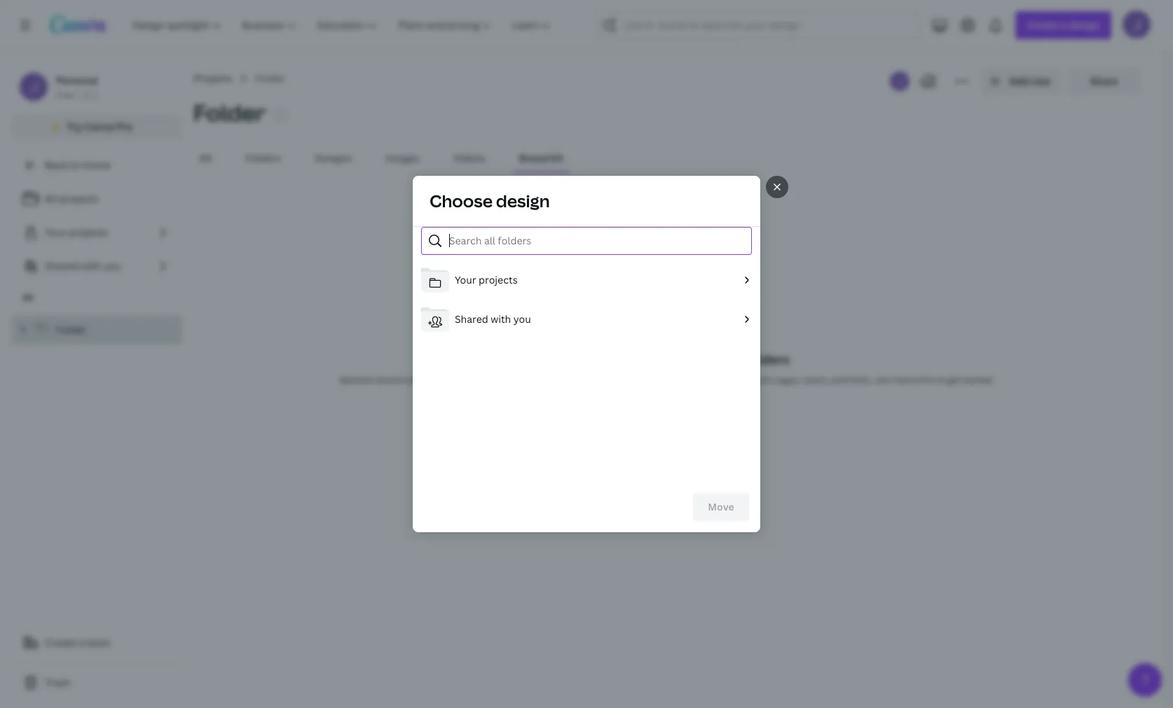 Task type: describe. For each thing, give the bounding box(es) containing it.
designs button
[[309, 145, 358, 172]]

1 vertical spatial brand
[[377, 374, 401, 386]]

shared with you inside shared with you button
[[455, 313, 531, 326]]

videos
[[453, 151, 486, 165]]

0 horizontal spatial your projects
[[45, 226, 108, 239]]

folder button
[[193, 97, 266, 128]]

shared inside button
[[455, 313, 488, 326]]

all for the all button
[[199, 151, 212, 165]]

shared with you link
[[11, 252, 182, 280]]

brand kit button
[[514, 145, 569, 172]]

this
[[464, 374, 479, 386]]

team's
[[748, 374, 774, 386]]

brand kit
[[519, 151, 564, 165]]

back to home link
[[11, 151, 182, 179]]

back
[[45, 158, 67, 172]]

consistency
[[403, 374, 452, 386]]

time
[[545, 374, 563, 386]]

share button
[[1068, 67, 1141, 95]]

all for all projects
[[45, 192, 57, 205]]

0 vertical spatial folder link
[[255, 71, 285, 86]]

move
[[708, 501, 735, 514]]

you inside 'link'
[[104, 259, 121, 273]]

kit inside stay on-brand with brand kits in folders maintain brand consistency in this folder and save time designing with a brand kit that includes your team's logos, colors, and fonts. join canva pro to get started.
[[659, 374, 670, 386]]

personal
[[56, 74, 98, 87]]

maintain
[[340, 374, 375, 386]]

0 horizontal spatial all
[[22, 292, 33, 304]]

free •
[[56, 89, 80, 101]]

kits
[[705, 351, 728, 368]]

2 vertical spatial folder
[[56, 323, 86, 336]]

all button
[[193, 145, 217, 172]]

pro inside button
[[116, 120, 132, 133]]

you inside button
[[514, 313, 531, 326]]

1 vertical spatial folder link
[[11, 315, 182, 345]]

folder for folder button
[[193, 97, 266, 128]]

your projects link
[[11, 219, 182, 247]]

2 and from the left
[[832, 374, 847, 386]]

designing
[[565, 374, 604, 386]]

your
[[727, 374, 746, 386]]

try
[[67, 120, 82, 133]]

designs
[[315, 151, 352, 165]]

a inside button
[[79, 637, 84, 650]]

with right on-
[[635, 351, 662, 368]]

stay on-brand with brand kits in folders maintain brand consistency in this folder and save time designing with a brand kit that includes your team's logos, colors, and fonts. join canva pro to get started.
[[340, 351, 994, 386]]

get
[[948, 374, 961, 386]]

1 vertical spatial in
[[454, 374, 461, 386]]

create a team button
[[11, 630, 182, 658]]

create
[[45, 637, 76, 650]]

with inside button
[[491, 313, 511, 326]]

0 vertical spatial brand
[[595, 351, 632, 368]]

to inside stay on-brand with brand kits in folders maintain brand consistency in this folder and save time designing with a brand kit that includes your team's logos, colors, and fonts. join canva pro to get started.
[[937, 374, 946, 386]]

colors,
[[802, 374, 830, 386]]

try canva pro button
[[11, 114, 182, 140]]

trash link
[[11, 669, 182, 698]]

home
[[82, 158, 110, 172]]

projects
[[193, 72, 232, 85]]

folder for the topmost folder link
[[255, 72, 285, 85]]

videos button
[[448, 145, 491, 172]]

choose design
[[430, 189, 550, 212]]

folders button
[[240, 145, 287, 172]]

includes
[[691, 374, 725, 386]]

projects link
[[193, 71, 232, 86]]



Task type: vqa. For each thing, say whether or not it's contained in the screenshot.
A Collage Of Irregular Sharp Edged Shapes. The Left-Most Shape Is Unfilled And Is Selected By The User Francis. Every Other Shape Is Filled With An Image Of A Fruit On A Colored Background.
no



Task type: locate. For each thing, give the bounding box(es) containing it.
all projects
[[45, 192, 98, 205]]

images button
[[380, 145, 425, 172]]

shared with you inside shared with you 'link'
[[45, 259, 121, 273]]

top level navigation element
[[123, 11, 563, 39]]

shared down your projects link
[[45, 259, 78, 273]]

folder link up folder button
[[255, 71, 285, 86]]

that
[[672, 374, 689, 386]]

join
[[874, 374, 892, 386]]

0 horizontal spatial you
[[104, 259, 121, 273]]

your inside button
[[455, 273, 476, 287]]

pro inside stay on-brand with brand kits in folders maintain brand consistency in this folder and save time designing with a brand kit that includes your team's logos, colors, and fonts. join canva pro to get started.
[[921, 374, 935, 386]]

1 horizontal spatial brand
[[595, 351, 632, 368]]

0 horizontal spatial to
[[70, 158, 80, 172]]

0 horizontal spatial brand
[[519, 151, 548, 165]]

canva right try
[[84, 120, 114, 133]]

list containing all projects
[[11, 185, 182, 280]]

shared with you up folder
[[455, 313, 531, 326]]

2 horizontal spatial brand
[[665, 351, 702, 368]]

2 vertical spatial projects
[[479, 273, 518, 287]]

1 horizontal spatial canva
[[894, 374, 919, 386]]

folder down shared with you 'link'
[[56, 323, 86, 336]]

0 horizontal spatial your
[[45, 226, 66, 239]]

1
[[93, 89, 98, 101]]

0 vertical spatial projects
[[60, 192, 98, 205]]

choose
[[430, 189, 493, 212]]

canva inside button
[[84, 120, 114, 133]]

images
[[386, 151, 420, 165]]

1 and from the left
[[507, 374, 523, 386]]

with right designing
[[606, 374, 624, 386]]

1 vertical spatial folder
[[193, 97, 266, 128]]

0 horizontal spatial folder link
[[11, 315, 182, 345]]

0 vertical spatial to
[[70, 158, 80, 172]]

2 horizontal spatial all
[[199, 151, 212, 165]]

pro left get
[[921, 374, 935, 386]]

brand
[[519, 151, 548, 165], [665, 351, 702, 368], [632, 374, 657, 386]]

1 horizontal spatial shared with you
[[455, 313, 531, 326]]

folders
[[746, 351, 790, 368]]

design
[[496, 189, 550, 212]]

to
[[70, 158, 80, 172], [937, 374, 946, 386]]

brand
[[595, 351, 632, 368], [377, 374, 401, 386]]

and
[[507, 374, 523, 386], [832, 374, 847, 386]]

projects for all projects link
[[60, 192, 98, 205]]

folder down projects link
[[193, 97, 266, 128]]

projects
[[60, 192, 98, 205], [69, 226, 108, 239], [479, 273, 518, 287]]

shared with you
[[45, 259, 121, 273], [455, 313, 531, 326]]

folders
[[245, 151, 281, 165]]

0 vertical spatial shared with you
[[45, 259, 121, 273]]

•
[[77, 89, 80, 101]]

team
[[87, 637, 111, 650]]

1 vertical spatial your
[[455, 273, 476, 287]]

fonts.
[[849, 374, 872, 386]]

you down your projects link
[[104, 259, 121, 273]]

0 horizontal spatial brand
[[377, 374, 401, 386]]

folder link
[[255, 71, 285, 86], [11, 315, 182, 345]]

0 horizontal spatial a
[[79, 637, 84, 650]]

list up on-
[[413, 261, 761, 339]]

0 horizontal spatial in
[[454, 374, 461, 386]]

1 horizontal spatial in
[[731, 351, 743, 368]]

0 horizontal spatial shared
[[45, 259, 78, 273]]

0 vertical spatial canva
[[84, 120, 114, 133]]

2 vertical spatial all
[[22, 292, 33, 304]]

folder up folder button
[[255, 72, 285, 85]]

you up save
[[514, 313, 531, 326]]

projects for your projects link
[[69, 226, 108, 239]]

0 horizontal spatial kit
[[551, 151, 564, 165]]

to left get
[[937, 374, 946, 386]]

0 vertical spatial folder
[[255, 72, 285, 85]]

0 vertical spatial brand
[[519, 151, 548, 165]]

canva right join
[[894, 374, 919, 386]]

1 vertical spatial to
[[937, 374, 946, 386]]

folder link down shared with you 'link'
[[11, 315, 182, 345]]

1 horizontal spatial brand
[[632, 374, 657, 386]]

brand left that
[[632, 374, 657, 386]]

1 horizontal spatial you
[[514, 313, 531, 326]]

free
[[56, 89, 74, 101]]

0 vertical spatial shared
[[45, 259, 78, 273]]

all inside list
[[45, 192, 57, 205]]

1 vertical spatial kit
[[659, 374, 670, 386]]

in right kits
[[731, 351, 743, 368]]

projects inside your projects button
[[479, 273, 518, 287]]

1 horizontal spatial kit
[[659, 374, 670, 386]]

0 vertical spatial a
[[626, 374, 630, 386]]

1 vertical spatial all
[[45, 192, 57, 205]]

folder
[[481, 374, 505, 386]]

canva inside stay on-brand with brand kits in folders maintain brand consistency in this folder and save time designing with a brand kit that includes your team's logos, colors, and fonts. join canva pro to get started.
[[894, 374, 919, 386]]

1 vertical spatial your projects
[[455, 273, 518, 287]]

list down back to home link
[[11, 185, 182, 280]]

1 vertical spatial canva
[[894, 374, 919, 386]]

kit
[[551, 151, 564, 165], [659, 374, 670, 386]]

back to home
[[45, 158, 110, 172]]

with
[[81, 259, 101, 273], [491, 313, 511, 326], [635, 351, 662, 368], [606, 374, 624, 386]]

logos,
[[776, 374, 800, 386]]

your projects button
[[421, 266, 752, 297]]

folder
[[255, 72, 285, 85], [193, 97, 266, 128], [56, 323, 86, 336]]

brand right maintain
[[377, 374, 401, 386]]

brand up designing
[[595, 351, 632, 368]]

a
[[626, 374, 630, 386], [79, 637, 84, 650]]

to right back
[[70, 158, 80, 172]]

try canva pro
[[67, 120, 132, 133]]

your projects inside button
[[455, 273, 518, 287]]

shared with you down your projects link
[[45, 259, 121, 273]]

brand up design
[[519, 151, 548, 165]]

1 horizontal spatial to
[[937, 374, 946, 386]]

1 horizontal spatial pro
[[921, 374, 935, 386]]

1 vertical spatial you
[[514, 313, 531, 326]]

a right designing
[[626, 374, 630, 386]]

your
[[45, 226, 66, 239], [455, 273, 476, 287]]

pro
[[116, 120, 132, 133], [921, 374, 935, 386]]

shared inside 'link'
[[45, 259, 78, 273]]

1 vertical spatial shared
[[455, 313, 488, 326]]

1 vertical spatial pro
[[921, 374, 935, 386]]

in
[[731, 351, 743, 368], [454, 374, 461, 386]]

0 horizontal spatial list
[[11, 185, 182, 280]]

projects inside all projects link
[[60, 192, 98, 205]]

with up folder
[[491, 313, 511, 326]]

stay
[[544, 351, 572, 368]]

brand up that
[[665, 351, 702, 368]]

None search field
[[597, 11, 921, 39]]

0 vertical spatial in
[[731, 351, 743, 368]]

list
[[11, 185, 182, 280], [413, 261, 761, 339]]

0 horizontal spatial shared with you
[[45, 259, 121, 273]]

started.
[[963, 374, 994, 386]]

1 horizontal spatial your
[[455, 273, 476, 287]]

shared up this
[[455, 313, 488, 326]]

1 vertical spatial projects
[[69, 226, 108, 239]]

share
[[1090, 74, 1118, 88]]

0 vertical spatial pro
[[116, 120, 132, 133]]

all
[[199, 151, 212, 165], [45, 192, 57, 205], [22, 292, 33, 304]]

1 horizontal spatial shared
[[455, 313, 488, 326]]

a left team at the left of page
[[79, 637, 84, 650]]

0 vertical spatial your projects
[[45, 226, 108, 239]]

0 horizontal spatial pro
[[116, 120, 132, 133]]

trash
[[45, 676, 71, 690]]

save
[[525, 374, 543, 386]]

1 horizontal spatial folder link
[[255, 71, 285, 86]]

1 horizontal spatial a
[[626, 374, 630, 386]]

pro up back to home link
[[116, 120, 132, 133]]

create a team
[[45, 637, 111, 650]]

Search all folders search field
[[449, 228, 743, 254]]

kit inside brand kit button
[[551, 151, 564, 165]]

0 vertical spatial all
[[199, 151, 212, 165]]

0 vertical spatial you
[[104, 259, 121, 273]]

1 horizontal spatial and
[[832, 374, 847, 386]]

2 vertical spatial brand
[[632, 374, 657, 386]]

1 vertical spatial brand
[[665, 351, 702, 368]]

all projects link
[[11, 185, 182, 213]]

and left save
[[507, 374, 523, 386]]

shared
[[45, 259, 78, 273], [455, 313, 488, 326]]

with down your projects link
[[81, 259, 101, 273]]

0 vertical spatial your
[[45, 226, 66, 239]]

0 horizontal spatial and
[[507, 374, 523, 386]]

canva
[[84, 120, 114, 133], [894, 374, 919, 386]]

0 vertical spatial kit
[[551, 151, 564, 165]]

1 horizontal spatial your projects
[[455, 273, 518, 287]]

all inside button
[[199, 151, 212, 165]]

brand inside button
[[519, 151, 548, 165]]

on-
[[575, 351, 595, 368]]

1 vertical spatial shared with you
[[455, 313, 531, 326]]

list containing your projects
[[413, 261, 761, 339]]

you
[[104, 259, 121, 273], [514, 313, 531, 326]]

1 vertical spatial a
[[79, 637, 84, 650]]

in left this
[[454, 374, 461, 386]]

a inside stay on-brand with brand kits in folders maintain brand consistency in this folder and save time designing with a brand kit that includes your team's logos, colors, and fonts. join canva pro to get started.
[[626, 374, 630, 386]]

with inside 'link'
[[81, 259, 101, 273]]

1 horizontal spatial list
[[413, 261, 761, 339]]

1 horizontal spatial all
[[45, 192, 57, 205]]

and left fonts.
[[832, 374, 847, 386]]

your projects
[[45, 226, 108, 239], [455, 273, 518, 287]]

move button
[[693, 494, 749, 522]]

shared with you button
[[421, 306, 752, 336]]

0 horizontal spatial canva
[[84, 120, 114, 133]]

projects inside your projects link
[[69, 226, 108, 239]]



